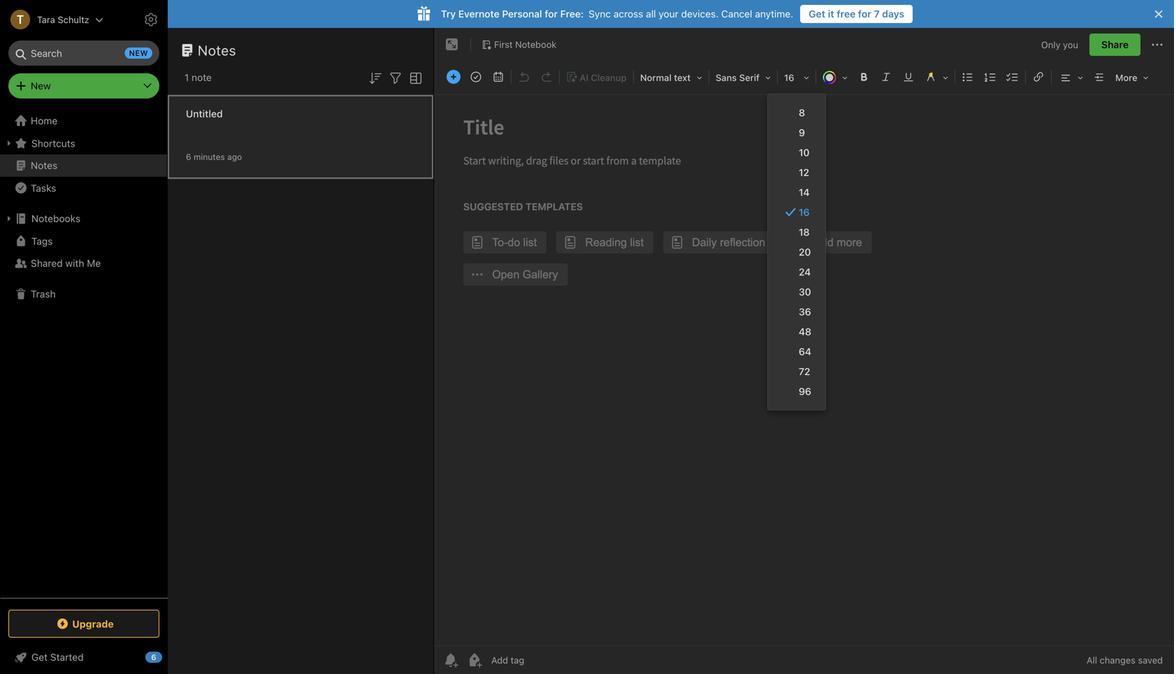 Task type: describe. For each thing, give the bounding box(es) containing it.
8 link
[[768, 103, 825, 123]]

7
[[874, 8, 880, 20]]

add filters image
[[387, 70, 404, 87]]

12 link
[[768, 162, 825, 182]]

Font family field
[[711, 67, 776, 87]]

20
[[799, 246, 811, 258]]

anytime.
[[755, 8, 793, 20]]

bold image
[[854, 67, 874, 87]]

9 link
[[768, 123, 825, 143]]

first notebook
[[494, 39, 556, 50]]

new search field
[[18, 41, 152, 66]]

settings image
[[143, 11, 159, 28]]

numbered list image
[[980, 67, 1000, 87]]

try
[[441, 8, 456, 20]]

tags button
[[0, 230, 167, 252]]

shared with me
[[31, 258, 101, 269]]

you
[[1063, 39, 1078, 50]]

upgrade
[[72, 618, 114, 630]]

expand note image
[[444, 36, 461, 53]]

Search text field
[[18, 41, 150, 66]]

click to collapse image
[[162, 649, 173, 665]]

Add tag field
[[490, 654, 595, 666]]

shared
[[31, 258, 63, 269]]

Sort options field
[[367, 68, 384, 87]]

96 link
[[768, 382, 825, 401]]

tags
[[31, 235, 53, 247]]

Account field
[[0, 6, 103, 34]]

serif
[[739, 72, 760, 83]]

trash
[[31, 288, 56, 300]]

schultz
[[58, 14, 89, 25]]

calendar event image
[[488, 67, 508, 87]]

More actions field
[[1149, 34, 1166, 56]]

tree containing home
[[0, 110, 168, 597]]

64 link
[[768, 342, 825, 362]]

6 for 6 minutes ago
[[186, 152, 191, 162]]

note
[[192, 72, 212, 83]]

16 link
[[768, 202, 825, 222]]

me
[[87, 258, 101, 269]]

insert link image
[[1029, 67, 1048, 87]]

evernote
[[458, 8, 499, 20]]

8
[[799, 107, 805, 118]]

share
[[1101, 39, 1129, 50]]

home link
[[0, 110, 168, 132]]

normal
[[640, 72, 672, 83]]

only you
[[1041, 39, 1078, 50]]

96
[[799, 386, 811, 397]]

new
[[129, 49, 148, 58]]

across
[[613, 8, 643, 20]]

6 minutes ago
[[186, 152, 242, 162]]

changes
[[1100, 655, 1136, 666]]

sync
[[589, 8, 611, 20]]

Heading level field
[[635, 67, 707, 87]]

more actions image
[[1149, 36, 1166, 53]]

24
[[799, 266, 811, 278]]

normal text
[[640, 72, 691, 83]]

devices.
[[681, 8, 719, 20]]

More field
[[1110, 67, 1154, 87]]

View options field
[[404, 68, 424, 87]]

new
[[31, 80, 51, 92]]

48
[[799, 326, 811, 338]]

for for free:
[[545, 8, 558, 20]]

your
[[659, 8, 678, 20]]

18
[[799, 226, 810, 238]]

task image
[[466, 67, 486, 87]]

14
[[799, 187, 810, 198]]

more
[[1115, 72, 1137, 83]]

dropdown list menu
[[768, 103, 825, 401]]

saved
[[1138, 655, 1163, 666]]

all
[[646, 8, 656, 20]]

16 inside dropdown list menu
[[799, 207, 810, 218]]

notes link
[[0, 154, 167, 177]]

text
[[674, 72, 691, 83]]

sans
[[716, 72, 737, 83]]

get started
[[31, 652, 84, 663]]

expand notebooks image
[[3, 213, 15, 224]]

Add filters field
[[387, 68, 404, 87]]

Font size field
[[779, 67, 814, 87]]

all
[[1087, 655, 1097, 666]]

it
[[828, 8, 834, 20]]

72 link
[[768, 362, 825, 382]]



Task type: locate. For each thing, give the bounding box(es) containing it.
shared with me link
[[0, 252, 167, 275]]

free:
[[560, 8, 584, 20]]

1 horizontal spatial 6
[[186, 152, 191, 162]]

tara
[[37, 14, 55, 25]]

first notebook button
[[477, 35, 561, 55]]

8 9 10
[[799, 107, 810, 158]]

minutes
[[194, 152, 225, 162]]

tara schultz
[[37, 14, 89, 25]]

0 horizontal spatial for
[[545, 8, 558, 20]]

days
[[882, 8, 904, 20]]

1 horizontal spatial notes
[[198, 42, 236, 58]]

6 left minutes
[[186, 152, 191, 162]]

1 vertical spatial 16
[[799, 207, 810, 218]]

24 link
[[768, 262, 825, 282]]

tasks
[[31, 182, 56, 194]]

6 for 6
[[151, 653, 156, 662]]

notes
[[198, 42, 236, 58], [31, 160, 57, 171]]

Highlight field
[[920, 67, 953, 87]]

cancel
[[721, 8, 752, 20]]

for left free:
[[545, 8, 558, 20]]

9
[[799, 127, 805, 138]]

1 note
[[184, 72, 212, 83]]

30
[[799, 286, 811, 298]]

get inside help and learning task checklist field
[[31, 652, 48, 663]]

16 up 18
[[799, 207, 810, 218]]

get it free for 7 days
[[809, 8, 904, 20]]

for
[[545, 8, 558, 20], [858, 8, 871, 20]]

shortcuts
[[31, 137, 75, 149]]

64
[[799, 346, 811, 357]]

get inside button
[[809, 8, 825, 20]]

12
[[799, 167, 809, 178]]

add tag image
[[466, 652, 483, 669]]

1 for from the left
[[545, 8, 558, 20]]

personal
[[502, 8, 542, 20]]

home
[[31, 115, 57, 126]]

first
[[494, 39, 513, 50]]

add a reminder image
[[442, 652, 459, 669]]

1 vertical spatial get
[[31, 652, 48, 663]]

0 vertical spatial 6
[[186, 152, 191, 162]]

tree
[[0, 110, 168, 597]]

untitled
[[186, 108, 223, 119]]

1 horizontal spatial for
[[858, 8, 871, 20]]

tasks button
[[0, 177, 167, 199]]

ago
[[227, 152, 242, 162]]

indent image
[[1089, 67, 1109, 87]]

for inside button
[[858, 8, 871, 20]]

get
[[809, 8, 825, 20], [31, 652, 48, 663]]

Font color field
[[818, 67, 853, 87]]

share button
[[1089, 34, 1140, 56]]

trash link
[[0, 283, 167, 305]]

bulleted list image
[[958, 67, 978, 87]]

get for get it free for 7 days
[[809, 8, 825, 20]]

0 horizontal spatial get
[[31, 652, 48, 663]]

36
[[799, 306, 811, 318]]

note window element
[[434, 28, 1174, 674]]

16
[[784, 72, 794, 83], [799, 207, 810, 218]]

48 link
[[768, 322, 825, 342]]

shortcuts button
[[0, 132, 167, 154]]

72
[[799, 366, 810, 377]]

Alignment field
[[1053, 67, 1088, 87]]

only
[[1041, 39, 1060, 50]]

6 inside help and learning task checklist field
[[151, 653, 156, 662]]

0 horizontal spatial 6
[[151, 653, 156, 662]]

20 link
[[768, 242, 825, 262]]

notes up tasks
[[31, 160, 57, 171]]

for left 7
[[858, 8, 871, 20]]

10
[[799, 147, 810, 158]]

30 link
[[768, 282, 825, 302]]

1 horizontal spatial get
[[809, 8, 825, 20]]

Help and Learning task checklist field
[[0, 646, 168, 669]]

6 left click to collapse image at the bottom left
[[151, 653, 156, 662]]

italic image
[[876, 67, 896, 87]]

notebooks
[[31, 213, 80, 224]]

2 for from the left
[[858, 8, 871, 20]]

underline image
[[899, 67, 918, 87]]

get for get started
[[31, 652, 48, 663]]

all changes saved
[[1087, 655, 1163, 666]]

1 vertical spatial notes
[[31, 160, 57, 171]]

10 link
[[768, 143, 825, 162]]

1 horizontal spatial 16
[[799, 207, 810, 218]]

notebooks link
[[0, 208, 167, 230]]

16 up the 8 link
[[784, 72, 794, 83]]

get it free for 7 days button
[[800, 5, 913, 23]]

0 vertical spatial get
[[809, 8, 825, 20]]

try evernote personal for free: sync across all your devices. cancel anytime.
[[441, 8, 793, 20]]

for for 7
[[858, 8, 871, 20]]

18 link
[[768, 222, 825, 242]]

notes inside "tree"
[[31, 160, 57, 171]]

16 inside the font size "field"
[[784, 72, 794, 83]]

14 link
[[768, 182, 825, 202]]

notes up note
[[198, 42, 236, 58]]

get left it
[[809, 8, 825, 20]]

0 vertical spatial 16
[[784, 72, 794, 83]]

36 link
[[768, 302, 825, 322]]

upgrade button
[[8, 610, 159, 638]]

1
[[184, 72, 189, 83]]

0 horizontal spatial notes
[[31, 160, 57, 171]]

1 vertical spatial 6
[[151, 653, 156, 662]]

get left started
[[31, 652, 48, 663]]

0 horizontal spatial 16
[[784, 72, 794, 83]]

sans serif
[[716, 72, 760, 83]]

started
[[50, 652, 84, 663]]

checklist image
[[1003, 67, 1022, 87]]

Note Editor text field
[[434, 95, 1174, 646]]

0 vertical spatial notes
[[198, 42, 236, 58]]

Insert field
[[443, 67, 464, 87]]

new button
[[8, 73, 159, 99]]

with
[[65, 258, 84, 269]]

notebook
[[515, 39, 556, 50]]

6
[[186, 152, 191, 162], [151, 653, 156, 662]]

free
[[837, 8, 856, 20]]



Task type: vqa. For each thing, say whether or not it's contained in the screenshot.
Get
yes



